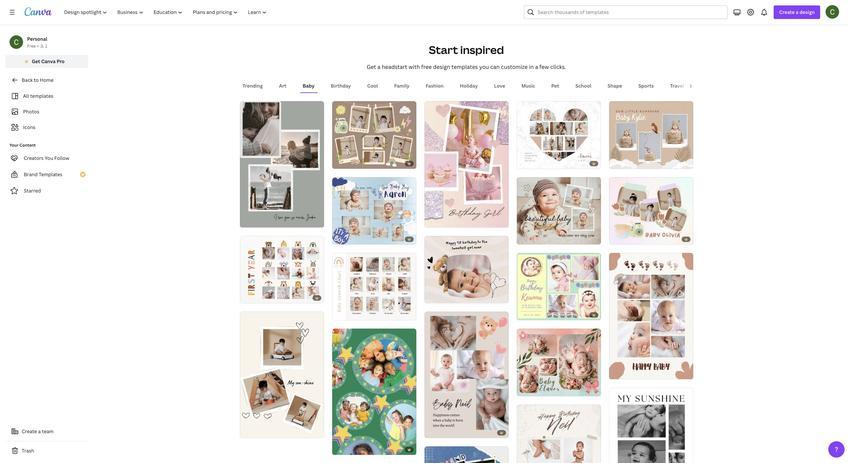 Task type: describe. For each thing, give the bounding box(es) containing it.
sports button
[[636, 80, 657, 92]]

green minimalist mother and child photo collage image
[[240, 101, 324, 228]]

all templates link
[[10, 90, 84, 103]]

starred
[[24, 187, 41, 194]]

shape
[[608, 83, 622, 89]]

free
[[421, 63, 432, 71]]

beige white aesthetic baby photo collage image
[[517, 405, 601, 463]]

white brown cream playful baby photo collage image
[[609, 253, 693, 379]]

to
[[34, 77, 39, 83]]

cool button
[[365, 80, 381, 92]]

pro
[[57, 58, 65, 65]]

create for create a design
[[780, 9, 795, 15]]

back
[[22, 77, 33, 83]]

can
[[490, 63, 500, 71]]

cool
[[367, 83, 378, 89]]

trending
[[243, 83, 263, 89]]

art
[[279, 83, 287, 89]]

white marble heart shaped family photo collages image
[[517, 101, 601, 169]]

follow
[[54, 155, 69, 161]]

you
[[479, 63, 489, 71]]

home
[[40, 77, 53, 83]]

love
[[494, 83, 505, 89]]

yellow baby girl photo collage image
[[517, 253, 601, 320]]

back to home link
[[5, 73, 88, 87]]

•
[[37, 43, 39, 49]]

baby
[[303, 83, 315, 89]]

holiday button
[[457, 80, 481, 92]]

photos link
[[10, 105, 84, 118]]

brand templates
[[24, 171, 62, 178]]

shape button
[[605, 80, 625, 92]]

baby button
[[300, 80, 317, 92]]

fashion button
[[423, 80, 447, 92]]

family button
[[392, 80, 412, 92]]

start
[[429, 43, 458, 57]]

create a design
[[780, 9, 815, 15]]

pink colorful aesthetic watercolor baby girl photo collage image
[[517, 329, 601, 396]]

you
[[45, 155, 53, 161]]

a for design
[[796, 9, 799, 15]]

colorful cute baby first year photo collage image
[[240, 236, 324, 303]]

creators you follow link
[[5, 151, 88, 165]]

design inside dropdown button
[[800, 9, 815, 15]]

content
[[20, 142, 36, 148]]

top level navigation element
[[60, 5, 273, 19]]

cute pastel illustration baby photo collage image
[[609, 177, 693, 244]]

brown & cream playful cute little girl photo collage image
[[332, 101, 416, 169]]

baby blue ripped paper friendship photo collage image
[[425, 447, 509, 463]]

1 horizontal spatial templates
[[452, 63, 478, 71]]

1
[[45, 43, 47, 49]]

inspired
[[460, 43, 504, 57]]

pastel happy birthday baby photo collage image
[[425, 236, 509, 303]]

create for create a team
[[22, 428, 37, 435]]

brand templates link
[[5, 168, 88, 181]]

brand
[[24, 171, 38, 178]]

0 horizontal spatial design
[[433, 63, 450, 71]]

music
[[522, 83, 535, 89]]

pink beige simple baby photo collage image
[[425, 312, 509, 438]]

icons
[[23, 124, 35, 130]]

photos
[[23, 108, 39, 115]]

get for get canva pro
[[32, 58, 40, 65]]

personal
[[27, 36, 47, 42]]

get a headstart with free design templates you can customize in a few clicks.
[[367, 63, 566, 71]]

few
[[540, 63, 549, 71]]

beige ivory baby pictures photo collage image
[[332, 253, 416, 320]]

family
[[394, 83, 410, 89]]

trending button
[[240, 80, 266, 92]]

travel button
[[668, 80, 687, 92]]

free
[[27, 43, 36, 49]]

pink cute pastel girl birthday photo collage image
[[425, 101, 509, 228]]

school button
[[573, 80, 594, 92]]



Task type: vqa. For each thing, say whether or not it's contained in the screenshot.
home
yes



Task type: locate. For each thing, give the bounding box(es) containing it.
blue and white illustrative baby boy photo collage image
[[332, 177, 416, 244]]

a
[[796, 9, 799, 15], [378, 63, 381, 71], [535, 63, 538, 71], [38, 428, 41, 435]]

pet
[[552, 83, 559, 89]]

creators you follow
[[24, 155, 69, 161]]

get up cool
[[367, 63, 376, 71]]

love button
[[492, 80, 508, 92]]

travel
[[670, 83, 684, 89]]

1 horizontal spatial design
[[800, 9, 815, 15]]

white & black minimalist baby photo collage image
[[609, 388, 693, 463]]

design
[[800, 9, 815, 15], [433, 63, 450, 71]]

0 vertical spatial templates
[[452, 63, 478, 71]]

create
[[780, 9, 795, 15], [22, 428, 37, 435]]

1 horizontal spatial get
[[367, 63, 376, 71]]

school
[[576, 83, 592, 89]]

templates down start inspired
[[452, 63, 478, 71]]

all
[[23, 93, 29, 99]]

1 vertical spatial design
[[433, 63, 450, 71]]

holiday
[[460, 83, 478, 89]]

0 horizontal spatial get
[[32, 58, 40, 65]]

your content
[[10, 142, 36, 148]]

1 vertical spatial create
[[22, 428, 37, 435]]

your
[[10, 142, 19, 148]]

create inside dropdown button
[[780, 9, 795, 15]]

trash link
[[5, 444, 88, 458]]

team
[[42, 428, 54, 435]]

in
[[529, 63, 534, 71]]

0 vertical spatial create
[[780, 9, 795, 15]]

templates right all
[[30, 93, 53, 99]]

0 horizontal spatial create
[[22, 428, 37, 435]]

birthday button
[[328, 80, 354, 92]]

tosca and green playful kids photo collage image
[[332, 329, 416, 455]]

a for headstart
[[378, 63, 381, 71]]

templates
[[39, 171, 62, 178]]

brown and white modern minimalist toddler boy photo collage image
[[240, 312, 324, 438]]

Search search field
[[538, 6, 724, 19]]

clicks.
[[551, 63, 566, 71]]

create a team button
[[5, 425, 88, 438]]

a for team
[[38, 428, 41, 435]]

fashion
[[426, 83, 444, 89]]

create inside button
[[22, 428, 37, 435]]

trash
[[22, 447, 34, 454]]

canva
[[41, 58, 56, 65]]

free •
[[27, 43, 39, 49]]

get canva pro
[[32, 58, 65, 65]]

None search field
[[524, 5, 728, 19]]

creators
[[24, 155, 44, 161]]

design left christina overa icon
[[800, 9, 815, 15]]

1 horizontal spatial create
[[780, 9, 795, 15]]

with
[[409, 63, 420, 71]]

get canva pro button
[[5, 55, 88, 68]]

back to home
[[22, 77, 53, 83]]

christina overa image
[[826, 5, 840, 19]]

get for get a headstart with free design templates you can customize in a few clicks.
[[367, 63, 376, 71]]

start inspired
[[429, 43, 504, 57]]

0 vertical spatial design
[[800, 9, 815, 15]]

birthday
[[331, 83, 351, 89]]

get
[[32, 58, 40, 65], [367, 63, 376, 71]]

art button
[[276, 80, 289, 92]]

create a team
[[22, 428, 54, 435]]

pet button
[[549, 80, 562, 92]]

0 horizontal spatial templates
[[30, 93, 53, 99]]

gray and brown aesthetic baby photo collage image
[[517, 177, 601, 244]]

all templates
[[23, 93, 53, 99]]

headstart
[[382, 63, 407, 71]]

design right free at the top of page
[[433, 63, 450, 71]]

templates
[[452, 63, 478, 71], [30, 93, 53, 99]]

1 vertical spatial templates
[[30, 93, 53, 99]]

a inside create a team button
[[38, 428, 41, 435]]

get inside button
[[32, 58, 40, 65]]

music button
[[519, 80, 538, 92]]

starred link
[[5, 184, 88, 198]]

icons link
[[10, 121, 84, 134]]

brown cute baby photo collage image
[[609, 101, 693, 169]]

a inside the create a design dropdown button
[[796, 9, 799, 15]]

sports
[[639, 83, 654, 89]]

create a design button
[[774, 5, 821, 19]]

get left canva
[[32, 58, 40, 65]]

customize
[[501, 63, 528, 71]]



